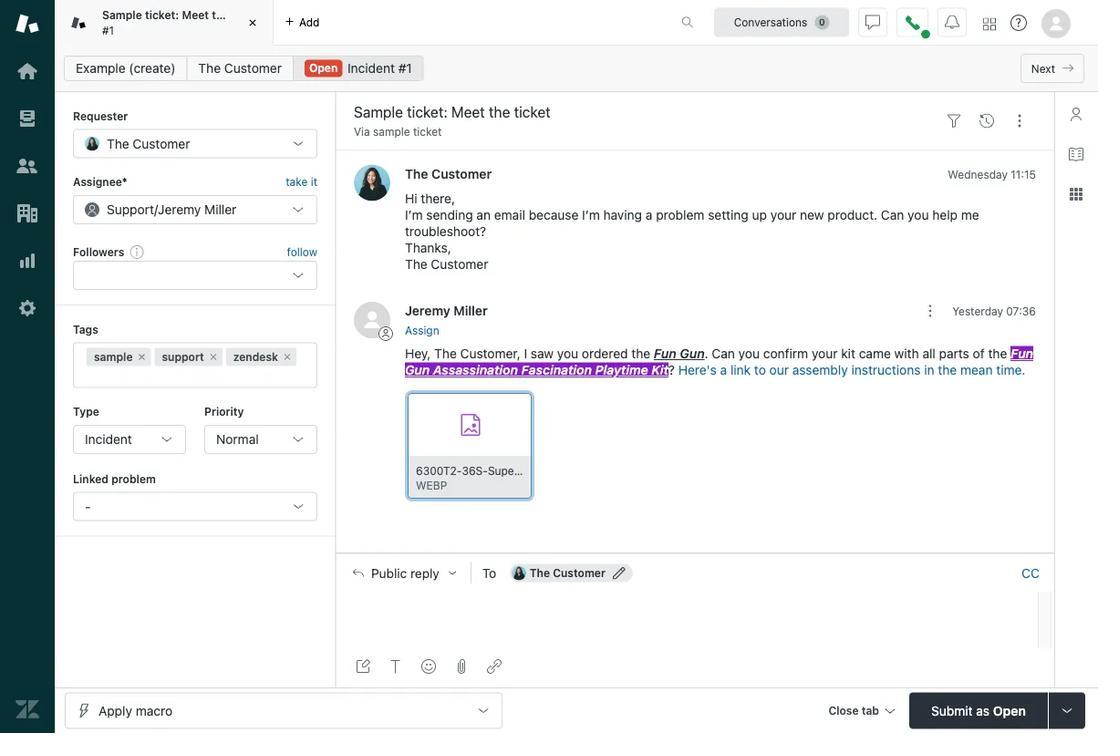 Task type: locate. For each thing, give the bounding box(es) containing it.
assign
[[405, 324, 440, 337]]

miller right /
[[205, 202, 237, 217]]

avatar image
[[354, 165, 391, 201], [354, 302, 391, 339]]

a
[[646, 208, 653, 223], [721, 363, 728, 378]]

of
[[973, 347, 985, 362]]

conversations
[[734, 16, 808, 29]]

?
[[669, 363, 675, 378]]

add link (cmd k) image
[[487, 660, 502, 674]]

Wednesday 11:15 text field
[[948, 168, 1037, 181]]

0 vertical spatial incident
[[348, 61, 395, 76]]

miller inside jeremy miller assign
[[454, 303, 488, 318]]

0 horizontal spatial gun
[[405, 363, 430, 378]]

0 horizontal spatial the customer link
[[187, 56, 294, 81]]

incident inside secondary element
[[348, 61, 395, 76]]

the
[[212, 9, 229, 22], [632, 347, 651, 362], [989, 347, 1008, 362], [939, 363, 958, 378]]

0 vertical spatial miller
[[205, 202, 237, 217]]

views image
[[16, 107, 39, 131]]

the right the hey,
[[435, 347, 457, 362]]

confirm
[[764, 347, 809, 362]]

sample
[[373, 125, 410, 138], [94, 351, 133, 364]]

0 horizontal spatial #1
[[102, 24, 114, 37]]

reply
[[411, 566, 440, 581]]

0 vertical spatial your
[[771, 208, 797, 223]]

requester
[[73, 110, 128, 122]]

the right the of
[[989, 347, 1008, 362]]

insert emojis image
[[422, 660, 436, 674]]

came
[[859, 347, 892, 362]]

the inside secondary element
[[198, 61, 221, 76]]

1 horizontal spatial #1
[[399, 61, 412, 76]]

0 vertical spatial sample
[[373, 125, 410, 138]]

the customer link down close image
[[187, 56, 294, 81]]

jeremy
[[158, 202, 201, 217], [405, 303, 451, 318]]

/
[[154, 202, 158, 217]]

apply
[[99, 704, 132, 719]]

0 horizontal spatial can
[[712, 347, 735, 362]]

jeremy inside jeremy miller assign
[[405, 303, 451, 318]]

1 horizontal spatial jeremy
[[405, 303, 451, 318]]

type
[[73, 406, 99, 419]]

Yesterday 07:36 text field
[[953, 305, 1037, 318]]

1 vertical spatial avatar image
[[354, 302, 391, 339]]

#1 down sample
[[102, 24, 114, 37]]

1 horizontal spatial the customer link
[[405, 166, 492, 181]]

remove image
[[136, 352, 147, 363], [208, 352, 219, 363]]

remove image left support
[[136, 352, 147, 363]]

0 vertical spatial the customer link
[[187, 56, 294, 81]]

your
[[771, 208, 797, 223], [812, 347, 838, 362]]

gun inside 'fun gun assassination fascination playtime kit'
[[405, 363, 430, 378]]

1 horizontal spatial miller
[[454, 303, 488, 318]]

the down requester
[[107, 136, 129, 151]]

problem left setting
[[656, 208, 705, 223]]

kit
[[652, 363, 669, 378]]

can inside hi there, i'm sending an email because i'm having a problem setting up your new product. can you help me troubleshoot? thanks, the customer
[[882, 208, 905, 223]]

the inside sample ticket: meet the ticket #1
[[212, 9, 229, 22]]

i'm left having at the top
[[582, 208, 600, 223]]

customer left edit user image in the bottom right of the page
[[553, 567, 606, 580]]

jeremy right support
[[158, 202, 201, 217]]

0 vertical spatial open
[[309, 62, 338, 74]]

incident down type
[[85, 432, 132, 447]]

problem inside hi there, i'm sending an email because i'm having a problem setting up your new product. can you help me troubleshoot? thanks, the customer
[[656, 208, 705, 223]]

remove image for support
[[208, 352, 219, 363]]

1 avatar image from the top
[[354, 165, 391, 201]]

webp
[[416, 479, 447, 492]]

assignee* element
[[73, 195, 318, 224]]

saw
[[531, 347, 554, 362]]

1 vertical spatial problem
[[111, 473, 156, 486]]

the customer link
[[187, 56, 294, 81], [405, 166, 492, 181]]

incident
[[348, 61, 395, 76], [85, 432, 132, 447]]

the
[[198, 61, 221, 76], [107, 136, 129, 151], [405, 166, 429, 181], [405, 257, 428, 272], [435, 347, 457, 362], [530, 567, 550, 580]]

the up hi
[[405, 166, 429, 181]]

0 horizontal spatial ticket
[[232, 9, 263, 22]]

11:15
[[1011, 168, 1037, 181]]

ticket actions image
[[1013, 114, 1028, 128]]

customer up /
[[133, 136, 190, 151]]

1 horizontal spatial your
[[812, 347, 838, 362]]

you up fascination
[[557, 347, 579, 362]]

the down parts on the right
[[939, 363, 958, 378]]

open down add
[[309, 62, 338, 74]]

linked problem element
[[73, 492, 318, 521]]

customer down the thanks,
[[431, 257, 489, 272]]

apps image
[[1070, 187, 1084, 202]]

#1
[[102, 24, 114, 37], [399, 61, 412, 76]]

fun up time.
[[1011, 347, 1034, 362]]

0 vertical spatial avatar image
[[354, 165, 391, 201]]

0 horizontal spatial fun
[[654, 347, 677, 362]]

tabs tab list
[[55, 0, 663, 46]]

your right up on the right of the page
[[771, 208, 797, 223]]

tab
[[55, 0, 274, 46]]

0 horizontal spatial problem
[[111, 473, 156, 486]]

0 vertical spatial ticket
[[232, 9, 263, 22]]

remove image right support
[[208, 352, 219, 363]]

0 horizontal spatial miller
[[205, 202, 237, 217]]

your up assembly
[[812, 347, 838, 362]]

Subject field
[[350, 101, 935, 123]]

ticket right meet
[[232, 9, 263, 22]]

displays possible ticket submission types image
[[1060, 704, 1075, 719]]

example (create) button
[[64, 56, 187, 81]]

get help image
[[1011, 15, 1028, 31]]

0 vertical spatial problem
[[656, 208, 705, 223]]

reporting image
[[16, 249, 39, 273]]

avatar image left "assign"
[[354, 302, 391, 339]]

submit as open
[[932, 704, 1027, 719]]

incident down tabs tab list
[[348, 61, 395, 76]]

0 horizontal spatial a
[[646, 208, 653, 223]]

1 horizontal spatial a
[[721, 363, 728, 378]]

wednesday
[[948, 168, 1008, 181]]

having
[[604, 208, 643, 223]]

1 vertical spatial can
[[712, 347, 735, 362]]

troubleshoot?
[[405, 224, 487, 239]]

main element
[[0, 0, 55, 734]]

1 vertical spatial gun
[[405, 363, 430, 378]]

0 horizontal spatial open
[[309, 62, 338, 74]]

#1 inside secondary element
[[399, 61, 412, 76]]

0 horizontal spatial sample
[[94, 351, 133, 364]]

problem
[[656, 208, 705, 223], [111, 473, 156, 486]]

miller up customer,
[[454, 303, 488, 318]]

open inside secondary element
[[309, 62, 338, 74]]

the customer inside secondary element
[[198, 61, 282, 76]]

the customer link up there,
[[405, 166, 492, 181]]

miller inside assignee* "element"
[[205, 202, 237, 217]]

1 vertical spatial incident
[[85, 432, 132, 447]]

the right customer@example.com "image"
[[530, 567, 550, 580]]

0 horizontal spatial incident
[[85, 432, 132, 447]]

in
[[925, 363, 935, 378]]

the down sample ticket: meet the ticket #1
[[198, 61, 221, 76]]

the down the thanks,
[[405, 257, 428, 272]]

avatar image left hi
[[354, 165, 391, 201]]

i'm
[[405, 208, 423, 223], [582, 208, 600, 223]]

2 remove image from the left
[[208, 352, 219, 363]]

meet
[[182, 9, 209, 22]]

gun
[[680, 347, 705, 362], [405, 363, 430, 378]]

because
[[529, 208, 579, 223]]

customer inside secondary element
[[224, 61, 282, 76]]

0 vertical spatial can
[[882, 208, 905, 223]]

normal
[[216, 432, 259, 447]]

incident for incident
[[85, 432, 132, 447]]

you up the link
[[739, 347, 760, 362]]

to
[[483, 566, 497, 581]]

sample ticket: meet the ticket #1
[[102, 9, 263, 37]]

0 horizontal spatial remove image
[[136, 352, 147, 363]]

remove image for sample
[[136, 352, 147, 363]]

the inside hi there, i'm sending an email because i'm having a problem setting up your new product. can you help me troubleshoot? thanks, the customer
[[405, 257, 428, 272]]

conversations button
[[715, 8, 850, 37]]

0 horizontal spatial jeremy
[[158, 202, 201, 217]]

customer down close image
[[224, 61, 282, 76]]

incident button
[[73, 425, 186, 454]]

you inside hi there, i'm sending an email because i'm having a problem setting up your new product. can you help me troubleshoot? thanks, the customer
[[908, 208, 930, 223]]

support / jeremy miller
[[107, 202, 237, 217]]

can right .
[[712, 347, 735, 362]]

i
[[524, 347, 528, 362]]

ticket right via
[[413, 125, 442, 138]]

close tab button
[[821, 693, 903, 732]]

1 vertical spatial #1
[[399, 61, 412, 76]]

1 horizontal spatial problem
[[656, 208, 705, 223]]

filter image
[[947, 114, 962, 128]]

close image
[[244, 14, 262, 32]]

fascination
[[522, 363, 592, 378]]

setting
[[708, 208, 749, 223]]

a right having at the top
[[646, 208, 653, 223]]

1 horizontal spatial fun
[[1011, 347, 1034, 362]]

webp link
[[408, 394, 533, 500]]

assembly
[[793, 363, 849, 378]]

#1 up 'via sample ticket' on the left
[[399, 61, 412, 76]]

edit user image
[[613, 567, 626, 580]]

1 vertical spatial the customer link
[[405, 166, 492, 181]]

you left help
[[908, 208, 930, 223]]

the customer down requester
[[107, 136, 190, 151]]

2 horizontal spatial you
[[908, 208, 930, 223]]

1 vertical spatial jeremy
[[405, 303, 451, 318]]

1 horizontal spatial remove image
[[208, 352, 219, 363]]

0 horizontal spatial i'm
[[405, 208, 423, 223]]

ticket inside sample ticket: meet the ticket #1
[[232, 9, 263, 22]]

the customer down close image
[[198, 61, 282, 76]]

parts
[[940, 347, 970, 362]]

the customer
[[198, 61, 282, 76], [107, 136, 190, 151], [405, 166, 492, 181], [530, 567, 606, 580]]

gun up "here's"
[[680, 347, 705, 362]]

incident inside incident popup button
[[85, 432, 132, 447]]

0 vertical spatial a
[[646, 208, 653, 223]]

1 vertical spatial miller
[[454, 303, 488, 318]]

format text image
[[389, 660, 403, 674]]

hey, the customer, i saw you ordered the fun gun . can you confirm your kit came with all parts of the
[[405, 347, 1011, 362]]

ticket
[[232, 9, 263, 22], [413, 125, 442, 138]]

1 vertical spatial open
[[994, 704, 1027, 719]]

0 vertical spatial #1
[[102, 24, 114, 37]]

fun
[[654, 347, 677, 362], [1011, 347, 1034, 362]]

1 horizontal spatial ticket
[[413, 125, 442, 138]]

fun up kit
[[654, 347, 677, 362]]

0 vertical spatial jeremy
[[158, 202, 201, 217]]

a left the link
[[721, 363, 728, 378]]

hey,
[[405, 347, 431, 362]]

1 horizontal spatial i'm
[[582, 208, 600, 223]]

you
[[908, 208, 930, 223], [557, 347, 579, 362], [739, 347, 760, 362]]

the customer inside conversationlabel log
[[405, 166, 492, 181]]

i'm down hi
[[405, 208, 423, 223]]

the right meet
[[212, 9, 229, 22]]

1 horizontal spatial gun
[[680, 347, 705, 362]]

0 horizontal spatial your
[[771, 208, 797, 223]]

jeremy inside assignee* "element"
[[158, 202, 201, 217]]

jeremy up "assign"
[[405, 303, 451, 318]]

next
[[1032, 62, 1056, 75]]

gun down the hey,
[[405, 363, 430, 378]]

ordered
[[582, 347, 628, 362]]

it
[[311, 176, 318, 188]]

zendesk support image
[[16, 12, 39, 36]]

0 horizontal spatial you
[[557, 347, 579, 362]]

support
[[107, 202, 154, 217]]

sample right via
[[373, 125, 410, 138]]

tab containing sample ticket: meet the ticket
[[55, 0, 274, 46]]

1 horizontal spatial incident
[[348, 61, 395, 76]]

admin image
[[16, 297, 39, 320]]

open right as
[[994, 704, 1027, 719]]

1 horizontal spatial can
[[882, 208, 905, 223]]

can right 'product.'
[[882, 208, 905, 223]]

2 fun from the left
[[1011, 347, 1034, 362]]

1 horizontal spatial you
[[739, 347, 760, 362]]

-
[[85, 499, 91, 514]]

1 remove image from the left
[[136, 352, 147, 363]]

the customer up there,
[[405, 166, 492, 181]]

tags
[[73, 323, 98, 336]]

here's a link to our assembly instructions in the mean time. link
[[679, 363, 1026, 378]]

sample down the tags
[[94, 351, 133, 364]]

problem down incident popup button
[[111, 473, 156, 486]]



Task type: vqa. For each thing, say whether or not it's contained in the screenshot.
the Add,
no



Task type: describe. For each thing, give the bounding box(es) containing it.
1 fun from the left
[[654, 347, 677, 362]]

up
[[753, 208, 768, 223]]

incident for incident #1
[[348, 61, 395, 76]]

customer@example.com image
[[512, 566, 526, 581]]

additional actions image
[[924, 304, 938, 319]]

via
[[354, 125, 370, 138]]

events image
[[980, 114, 995, 128]]

followers
[[73, 245, 124, 258]]

cc button
[[1022, 565, 1040, 582]]

close
[[829, 705, 859, 718]]

1 horizontal spatial sample
[[373, 125, 410, 138]]

instructions
[[852, 363, 921, 378]]

conversationlabel log
[[336, 150, 1055, 554]]

2 avatar image from the top
[[354, 302, 391, 339]]

cc
[[1022, 566, 1040, 581]]

notifications image
[[945, 15, 960, 30]]

button displays agent's chat status as invisible. image
[[866, 15, 881, 30]]

1 vertical spatial your
[[812, 347, 838, 362]]

add
[[299, 16, 320, 29]]

zendesk
[[233, 351, 278, 364]]

fun gun assassination fascination playtime kit
[[405, 347, 1034, 378]]

incident #1
[[348, 61, 412, 76]]

via sample ticket
[[354, 125, 442, 138]]

zendesk image
[[16, 698, 39, 722]]

add attachment image
[[454, 660, 469, 674]]

close tab
[[829, 705, 880, 718]]

secondary element
[[55, 50, 1099, 87]]

yesterday
[[953, 305, 1004, 318]]

1 vertical spatial sample
[[94, 351, 133, 364]]

your inside hi there, i'm sending an email because i'm having a problem setting up your new product. can you help me troubleshoot? thanks, the customer
[[771, 208, 797, 223]]

normal button
[[204, 425, 318, 454]]

hide composer image
[[688, 546, 703, 561]]

follow button
[[287, 244, 318, 260]]

example
[[76, 61, 126, 76]]

draft mode image
[[356, 660, 371, 674]]

.
[[705, 347, 709, 362]]

hi there, i'm sending an email because i'm having a problem setting up your new product. can you help me troubleshoot? thanks, the customer
[[405, 191, 980, 272]]

public reply button
[[337, 555, 471, 593]]

fun inside 'fun gun assassination fascination playtime kit'
[[1011, 347, 1034, 362]]

? here's a link to our assembly instructions in the mean time.
[[669, 363, 1026, 378]]

1 vertical spatial ticket
[[413, 125, 442, 138]]

help
[[933, 208, 958, 223]]

assignee*
[[73, 176, 127, 188]]

customer inside requester element
[[133, 136, 190, 151]]

customer,
[[461, 347, 521, 362]]

2 i'm from the left
[[582, 208, 600, 223]]

knowledge image
[[1070, 147, 1084, 162]]

get started image
[[16, 59, 39, 83]]

a inside hi there, i'm sending an email because i'm having a problem setting up your new product. can you help me troubleshoot? thanks, the customer
[[646, 208, 653, 223]]

the customer right customer@example.com "image"
[[530, 567, 606, 580]]

apply macro
[[99, 704, 173, 719]]

public
[[371, 566, 407, 581]]

remove image
[[282, 352, 293, 363]]

the customer link inside conversationlabel log
[[405, 166, 492, 181]]

macro
[[136, 704, 173, 719]]

here's
[[679, 363, 717, 378]]

assign button
[[405, 322, 440, 339]]

the customer link inside secondary element
[[187, 56, 294, 81]]

the up playtime
[[632, 347, 651, 362]]

07:36
[[1007, 305, 1037, 318]]

(create)
[[129, 61, 176, 76]]

support
[[162, 351, 204, 364]]

organizations image
[[16, 202, 39, 225]]

product.
[[828, 208, 878, 223]]

the customer inside requester element
[[107, 136, 190, 151]]

me
[[962, 208, 980, 223]]

tab
[[862, 705, 880, 718]]

jeremy miller link
[[405, 303, 488, 318]]

the inside requester element
[[107, 136, 129, 151]]

linked problem
[[73, 473, 156, 486]]

link
[[731, 363, 751, 378]]

jeremy miller assign
[[405, 303, 488, 337]]

#1 inside sample ticket: meet the ticket #1
[[102, 24, 114, 37]]

1 vertical spatial a
[[721, 363, 728, 378]]

next button
[[1021, 54, 1085, 83]]

info on adding followers image
[[130, 245, 144, 259]]

hi
[[405, 191, 418, 206]]

playtime
[[596, 363, 649, 378]]

an
[[477, 208, 491, 223]]

customer context image
[[1070, 107, 1084, 121]]

ticket:
[[145, 9, 179, 22]]

mean
[[961, 363, 993, 378]]

kit
[[842, 347, 856, 362]]

time.
[[997, 363, 1026, 378]]

assassination
[[433, 363, 518, 378]]

there,
[[421, 191, 455, 206]]

email
[[494, 208, 526, 223]]

add button
[[274, 0, 331, 45]]

with
[[895, 347, 920, 362]]

follow
[[287, 245, 318, 258]]

1 i'm from the left
[[405, 208, 423, 223]]

sample
[[102, 9, 142, 22]]

zendesk products image
[[984, 18, 997, 31]]

new
[[800, 208, 825, 223]]

wednesday 11:15
[[948, 168, 1037, 181]]

requester element
[[73, 129, 318, 158]]

customer up there,
[[432, 166, 492, 181]]

take it button
[[286, 173, 318, 191]]

linked
[[73, 473, 109, 486]]

0 vertical spatial gun
[[680, 347, 705, 362]]

thanks,
[[405, 240, 452, 255]]

customer inside hi there, i'm sending an email because i'm having a problem setting up your new product. can you help me troubleshoot? thanks, the customer
[[431, 257, 489, 272]]

to
[[755, 363, 767, 378]]

as
[[977, 704, 990, 719]]

yesterday 07:36
[[953, 305, 1037, 318]]

example (create)
[[76, 61, 176, 76]]

sending
[[427, 208, 473, 223]]

1 horizontal spatial open
[[994, 704, 1027, 719]]

customers image
[[16, 154, 39, 178]]

all
[[923, 347, 936, 362]]

followers element
[[73, 261, 318, 290]]



